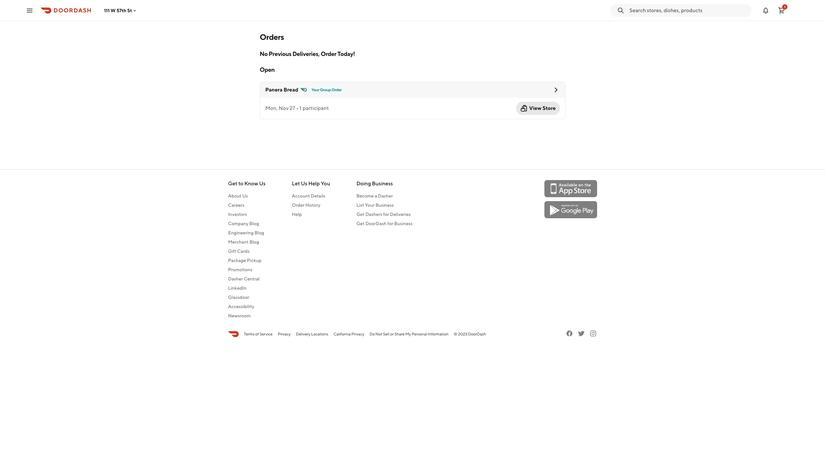 Task type: describe. For each thing, give the bounding box(es) containing it.
participant
[[303, 105, 329, 111]]

group
[[320, 87, 331, 92]]

1 horizontal spatial doordash
[[468, 332, 486, 337]]

history
[[305, 203, 320, 208]]

delivery locations link
[[296, 331, 328, 337]]

st
[[127, 8, 132, 13]]

information
[[428, 332, 449, 337]]

pickup
[[247, 258, 262, 263]]

Store search: begin typing to search for stores available on DoorDash text field
[[629, 7, 747, 14]]

linkedin link
[[228, 285, 266, 292]]

package
[[228, 258, 246, 263]]

package pickup link
[[228, 257, 266, 264]]

open
[[260, 66, 275, 73]]

us for let us help you
[[301, 181, 307, 187]]

engineering
[[228, 230, 254, 236]]

deliveries,
[[292, 50, 320, 57]]

help link
[[292, 211, 330, 218]]

27
[[290, 105, 295, 111]]

of
[[255, 332, 259, 337]]

terms of service
[[244, 332, 273, 337]]

no previous deliveries, order today!
[[260, 50, 355, 57]]

list your business link
[[356, 202, 413, 209]]

1 horizontal spatial dasher
[[378, 193, 393, 199]]

blog for merchant blog
[[249, 239, 259, 245]]

1 vertical spatial business
[[376, 203, 394, 208]]

list your business
[[356, 203, 394, 208]]

view
[[529, 105, 541, 111]]

open menu image
[[26, 6, 34, 14]]

personal
[[412, 332, 427, 337]]

bread
[[284, 87, 298, 93]]

for for dashers
[[383, 212, 389, 217]]

no
[[260, 50, 268, 57]]

package pickup
[[228, 258, 262, 263]]

1 horizontal spatial us
[[259, 181, 266, 187]]

57th
[[116, 8, 126, 13]]

cards
[[237, 249, 250, 254]]

account details link
[[292, 193, 330, 199]]

blog for engineering blog
[[254, 230, 264, 236]]

orders
[[260, 32, 284, 42]]

to
[[238, 181, 243, 187]]

privacy link
[[278, 331, 291, 337]]

panera bread
[[265, 87, 298, 93]]

doordash inside get doordash for business link
[[365, 221, 387, 226]]

become
[[356, 193, 374, 199]]

doordash on twitter image
[[577, 330, 585, 338]]

w
[[111, 8, 116, 13]]

terms
[[244, 332, 255, 337]]

locations
[[311, 332, 328, 337]]

investors
[[228, 212, 247, 217]]

linkedin
[[228, 286, 247, 291]]

1 vertical spatial 1
[[300, 105, 302, 111]]

privacy inside "link"
[[351, 332, 364, 337]]

2 vertical spatial order
[[292, 203, 304, 208]]

gift cards
[[228, 249, 250, 254]]

order history link
[[292, 202, 330, 209]]

merchant
[[228, 239, 249, 245]]

about us link
[[228, 193, 266, 199]]

deliveries
[[390, 212, 411, 217]]

investors link
[[228, 211, 266, 218]]

share
[[395, 332, 405, 337]]

blog for company blog
[[249, 221, 259, 226]]

0 vertical spatial order
[[321, 50, 336, 57]]

store
[[543, 105, 556, 111]]

•
[[296, 105, 299, 111]]

© 2023 doordash
[[454, 332, 486, 337]]

newsroom
[[228, 313, 251, 319]]

california privacy link
[[334, 331, 364, 337]]

111
[[104, 8, 110, 13]]

1 vertical spatial your
[[365, 203, 375, 208]]

become a dasher
[[356, 193, 393, 199]]

company
[[228, 221, 248, 226]]

0 horizontal spatial your
[[311, 87, 319, 92]]

california privacy
[[334, 332, 364, 337]]

not
[[376, 332, 382, 337]]

dashers
[[365, 212, 382, 217]]

©
[[454, 332, 457, 337]]

get doordash for business
[[356, 221, 413, 226]]

terms of service link
[[244, 331, 273, 337]]

delivery locations
[[296, 332, 328, 337]]

help inside "link"
[[292, 212, 302, 217]]

0 items, open order cart image
[[778, 6, 786, 14]]

accessibility
[[228, 304, 254, 309]]

do
[[370, 332, 375, 337]]

get for get doordash for business
[[356, 221, 365, 226]]

notification bell image
[[762, 6, 770, 14]]

for for doordash
[[387, 221, 393, 226]]

2023
[[458, 332, 467, 337]]

about
[[228, 193, 241, 199]]

careers
[[228, 203, 244, 208]]

service
[[260, 332, 273, 337]]

doing business
[[356, 181, 393, 187]]

111 w 57th st button
[[104, 8, 137, 13]]

company blog link
[[228, 220, 266, 227]]



Task type: locate. For each thing, give the bounding box(es) containing it.
delivery
[[296, 332, 310, 337]]

2 vertical spatial get
[[356, 221, 365, 226]]

list
[[356, 203, 364, 208]]

view store
[[529, 105, 556, 111]]

0 vertical spatial your
[[311, 87, 319, 92]]

0 horizontal spatial us
[[242, 193, 248, 199]]

help down order history
[[292, 212, 302, 217]]

0 horizontal spatial dasher
[[228, 276, 243, 282]]

blog up gift cards link
[[249, 239, 259, 245]]

0 vertical spatial get
[[228, 181, 237, 187]]

1 right notification bell image
[[784, 5, 786, 9]]

for
[[383, 212, 389, 217], [387, 221, 393, 226]]

business down become a dasher link
[[376, 203, 394, 208]]

dasher up list your business link
[[378, 193, 393, 199]]

previous
[[269, 50, 291, 57]]

promotions
[[228, 267, 252, 272]]

dasher up linkedin
[[228, 276, 243, 282]]

2 vertical spatial blog
[[249, 239, 259, 245]]

doordash on instagram image
[[589, 330, 597, 338]]

us
[[259, 181, 266, 187], [301, 181, 307, 187], [242, 193, 248, 199]]

your left group
[[311, 87, 319, 92]]

1 horizontal spatial 1
[[784, 5, 786, 9]]

engineering blog link
[[228, 230, 266, 236]]

account
[[292, 193, 310, 199]]

or
[[390, 332, 394, 337]]

us right know
[[259, 181, 266, 187]]

details
[[311, 193, 325, 199]]

blog down investors link
[[249, 221, 259, 226]]

gift cards link
[[228, 248, 266, 255]]

account details
[[292, 193, 325, 199]]

0 horizontal spatial doordash
[[365, 221, 387, 226]]

get dashers for deliveries link
[[356, 211, 413, 218]]

central
[[244, 276, 260, 282]]

us up careers 'link'
[[242, 193, 248, 199]]

1 privacy from the left
[[278, 332, 291, 337]]

1 vertical spatial for
[[387, 221, 393, 226]]

a
[[375, 193, 377, 199]]

0 vertical spatial 1
[[784, 5, 786, 9]]

newsroom link
[[228, 313, 266, 319]]

2 horizontal spatial us
[[301, 181, 307, 187]]

privacy left do
[[351, 332, 364, 337]]

111 w 57th st
[[104, 8, 132, 13]]

business up become a dasher link
[[372, 181, 393, 187]]

dasher
[[378, 193, 393, 199], [228, 276, 243, 282]]

get for get to know us
[[228, 181, 237, 187]]

merchant blog link
[[228, 239, 266, 245]]

1 vertical spatial order
[[332, 87, 342, 92]]

privacy
[[278, 332, 291, 337], [351, 332, 364, 337]]

your group order
[[311, 87, 342, 92]]

mon,
[[265, 105, 278, 111]]

doordash on facebook image
[[565, 330, 573, 338]]

1 vertical spatial help
[[292, 212, 302, 217]]

1 vertical spatial doordash
[[468, 332, 486, 337]]

your right list on the top of the page
[[365, 203, 375, 208]]

promotions link
[[228, 267, 266, 273]]

engineering blog
[[228, 230, 264, 236]]

order right group
[[332, 87, 342, 92]]

1 vertical spatial blog
[[254, 230, 264, 236]]

0 vertical spatial doordash
[[365, 221, 387, 226]]

get to know us
[[228, 181, 266, 187]]

get for get dashers for deliveries
[[356, 212, 365, 217]]

today!
[[337, 50, 355, 57]]

you
[[321, 181, 330, 187]]

let us help you
[[292, 181, 330, 187]]

view store link
[[516, 102, 560, 115]]

blog inside merchant blog link
[[249, 239, 259, 245]]

0 vertical spatial for
[[383, 212, 389, 217]]

for down get dashers for deliveries link at the left of page
[[387, 221, 393, 226]]

help left you on the left of the page
[[308, 181, 320, 187]]

1 vertical spatial get
[[356, 212, 365, 217]]

0 horizontal spatial help
[[292, 212, 302, 217]]

0 vertical spatial business
[[372, 181, 393, 187]]

1 horizontal spatial your
[[365, 203, 375, 208]]

about us
[[228, 193, 248, 199]]

your
[[311, 87, 319, 92], [365, 203, 375, 208]]

us right let
[[301, 181, 307, 187]]

my
[[405, 332, 411, 337]]

company blog
[[228, 221, 259, 226]]

panera
[[265, 87, 283, 93]]

1 horizontal spatial help
[[308, 181, 320, 187]]

for up get doordash for business link
[[383, 212, 389, 217]]

business
[[372, 181, 393, 187], [376, 203, 394, 208], [394, 221, 413, 226]]

glassdoor
[[228, 295, 249, 300]]

careers link
[[228, 202, 266, 209]]

1 right "•" at the left of the page
[[300, 105, 302, 111]]

let
[[292, 181, 300, 187]]

1 vertical spatial dasher
[[228, 276, 243, 282]]

business down deliveries
[[394, 221, 413, 226]]

accessibility link
[[228, 303, 266, 310]]

2 privacy from the left
[[351, 332, 364, 337]]

1 horizontal spatial privacy
[[351, 332, 364, 337]]

blog inside engineering blog link
[[254, 230, 264, 236]]

1 inside 1 button
[[784, 5, 786, 9]]

privacy right service
[[278, 332, 291, 337]]

blog
[[249, 221, 259, 226], [254, 230, 264, 236], [249, 239, 259, 245]]

order down account on the top of the page
[[292, 203, 304, 208]]

order history
[[292, 203, 320, 208]]

california
[[334, 332, 351, 337]]

know
[[244, 181, 258, 187]]

0 vertical spatial help
[[308, 181, 320, 187]]

blog inside company blog link
[[249, 221, 259, 226]]

sell
[[383, 332, 389, 337]]

0 vertical spatial blog
[[249, 221, 259, 226]]

dasher central link
[[228, 276, 266, 282]]

become a dasher link
[[356, 193, 413, 199]]

0 horizontal spatial 1
[[300, 105, 302, 111]]

merchant blog
[[228, 239, 259, 245]]

2 vertical spatial business
[[394, 221, 413, 226]]

do not sell or share my personal information
[[370, 332, 449, 337]]

doordash down dashers
[[365, 221, 387, 226]]

do not sell or share my personal information link
[[370, 331, 449, 337]]

get dashers for deliveries
[[356, 212, 411, 217]]

us for about us
[[242, 193, 248, 199]]

0 vertical spatial dasher
[[378, 193, 393, 199]]

1
[[784, 5, 786, 9], [300, 105, 302, 111]]

doordash right 2023
[[468, 332, 486, 337]]

get doordash for business link
[[356, 220, 413, 227]]

0 horizontal spatial privacy
[[278, 332, 291, 337]]

blog up merchant blog link
[[254, 230, 264, 236]]

order left today!
[[321, 50, 336, 57]]

us inside about us link
[[242, 193, 248, 199]]

glassdoor link
[[228, 294, 266, 301]]



Task type: vqa. For each thing, say whether or not it's contained in the screenshot.
40
no



